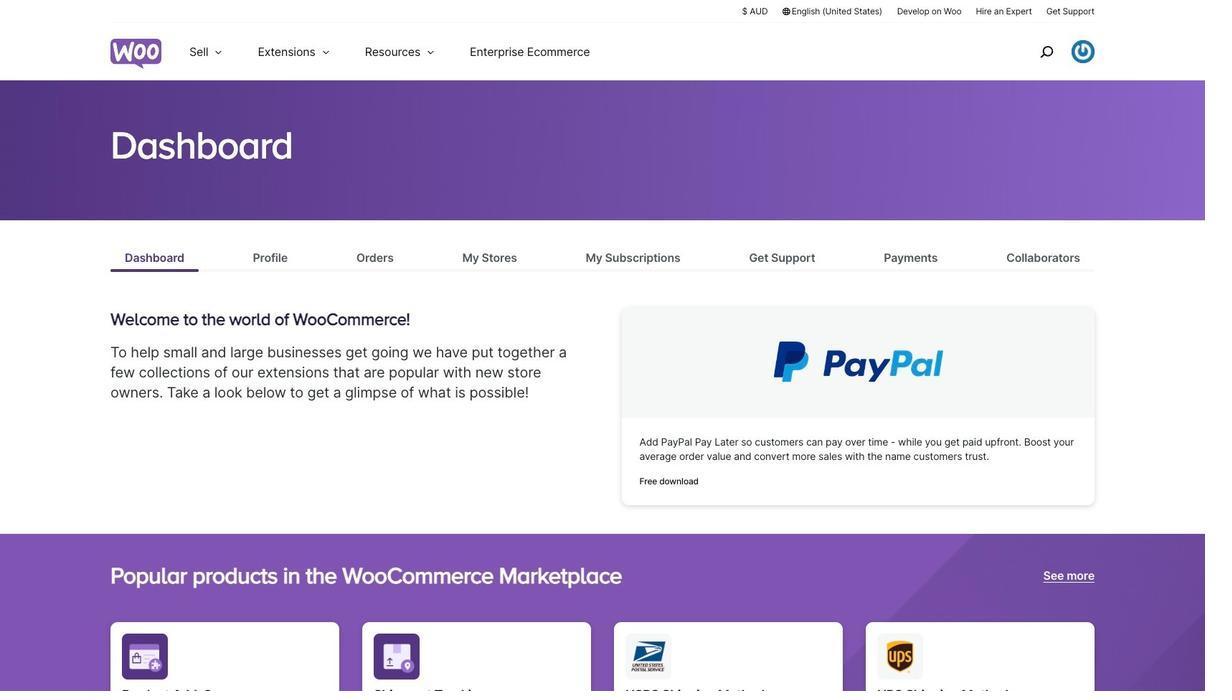 Task type: describe. For each thing, give the bounding box(es) containing it.
open account menu image
[[1072, 40, 1095, 63]]

service navigation menu element
[[1010, 28, 1095, 75]]



Task type: locate. For each thing, give the bounding box(es) containing it.
search image
[[1036, 40, 1058, 63]]



